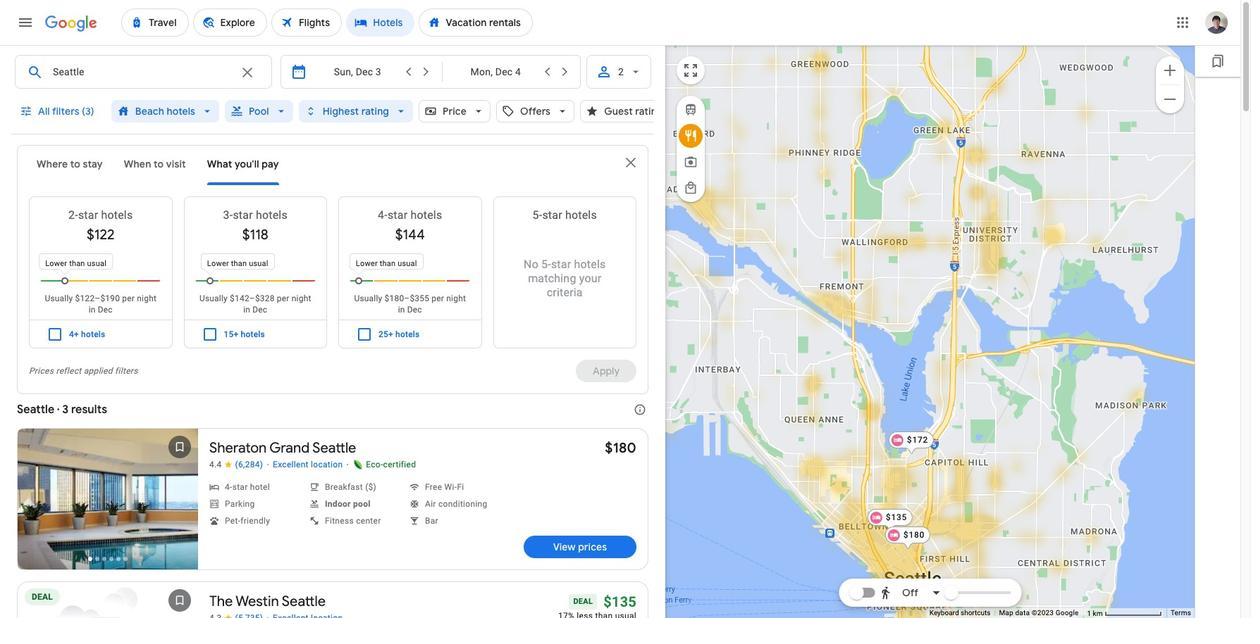 Task type: vqa. For each thing, say whether or not it's contained in the screenshot.
Paris York
no



Task type: locate. For each thing, give the bounding box(es) containing it.
visit
[[166, 158, 186, 171]]

per inside usually $180–$355 per night in dec
[[432, 294, 444, 304]]

night right $180–$355
[[446, 294, 466, 304]]

2 horizontal spatial night
[[446, 294, 466, 304]]

per right $142–$328
[[277, 294, 289, 304]]

photos list
[[18, 429, 198, 582]]

· right location
[[346, 460, 349, 471]]

3 usual from the left
[[398, 259, 417, 269]]

2 · from the left
[[346, 460, 349, 471]]

0 horizontal spatial night
[[137, 294, 157, 304]]

1 usually from the left
[[45, 294, 73, 304]]

3 lower from the left
[[356, 259, 378, 269]]

dec down $142–$328
[[253, 305, 267, 315]]

1 vertical spatial filters
[[115, 367, 138, 376]]

deal
[[32, 593, 53, 603], [573, 598, 593, 607]]

2 horizontal spatial in
[[398, 305, 405, 315]]

0 horizontal spatial lower
[[45, 259, 67, 269]]

5- right no
[[541, 258, 551, 271]]

zoom in map image
[[1162, 62, 1179, 79]]

when to visit
[[124, 158, 186, 171]]

star for $118
[[233, 209, 253, 222]]

1 lower from the left
[[45, 259, 67, 269]]

rating
[[361, 105, 389, 118], [635, 105, 663, 118]]

0 vertical spatial $180 link
[[605, 440, 637, 458]]

0 horizontal spatial usually
[[45, 294, 73, 304]]

night
[[137, 294, 157, 304], [292, 294, 311, 304], [446, 294, 466, 304]]

1 vertical spatial 5-
[[541, 258, 551, 271]]

usual down $122
[[87, 259, 106, 269]]

©2023
[[1032, 610, 1054, 618]]

Check-in text field
[[316, 56, 399, 88]]

eco-certified link
[[353, 460, 416, 471]]

lower than usual for $118
[[207, 259, 268, 269]]

$180 up 'off' 'button'
[[904, 531, 925, 541]]

2 horizontal spatial lower than usual
[[356, 259, 417, 269]]

dec for $118
[[253, 305, 267, 315]]

3 in from the left
[[398, 305, 405, 315]]

filters right 'applied'
[[115, 367, 138, 376]]

2 horizontal spatial usual
[[398, 259, 417, 269]]

$180 link
[[605, 440, 637, 458], [885, 527, 931, 551]]

km
[[1093, 610, 1103, 618]]

lower than usual down $118
[[207, 259, 268, 269]]

$135 inside map region
[[886, 513, 907, 523]]

usually up 4+
[[45, 294, 73, 304]]

1 horizontal spatial night
[[292, 294, 311, 304]]

highest
[[323, 105, 359, 118]]

2 horizontal spatial per
[[432, 294, 444, 304]]

star inside "2-star hotels $122"
[[78, 209, 98, 222]]

4-
[[378, 209, 388, 222]]

usual for $122
[[87, 259, 106, 269]]

filters
[[52, 105, 79, 118], [115, 367, 138, 376]]

1 · from the left
[[267, 460, 269, 471]]

1 night from the left
[[137, 294, 157, 304]]

in down $180–$355
[[398, 305, 405, 315]]

usually $122–$190 per night in dec
[[45, 294, 157, 315]]

lower than usual down $122
[[45, 259, 106, 269]]

in
[[89, 305, 96, 315], [243, 305, 250, 315], [398, 305, 405, 315]]

3 night from the left
[[446, 294, 466, 304]]

15+ hotels
[[224, 330, 265, 339]]

0 horizontal spatial lower than usual
[[45, 259, 106, 269]]

1 to from the left
[[70, 158, 80, 171]]

off
[[902, 587, 919, 600]]

1 horizontal spatial $135
[[886, 513, 907, 523]]

usually inside usually $122–$190 per night in dec
[[45, 294, 73, 304]]

1 horizontal spatial filters
[[115, 367, 138, 376]]

1 horizontal spatial than
[[231, 259, 247, 269]]

hotels inside "2-star hotels $122"
[[101, 209, 133, 222]]

all filters (3) button
[[11, 94, 106, 128]]

usually inside usually $180–$355 per night in dec
[[354, 294, 382, 304]]

night right $122–$190
[[137, 294, 157, 304]]

usual for $144
[[398, 259, 417, 269]]

lower up usually $180–$355 per night in dec
[[356, 259, 378, 269]]

2 horizontal spatial usually
[[354, 294, 382, 304]]

per
[[122, 294, 135, 304], [277, 294, 289, 304], [432, 294, 444, 304]]

night inside usually $122–$190 per night in dec
[[137, 294, 157, 304]]

2 horizontal spatial dec
[[407, 305, 422, 315]]

$180 link down learn more about these results icon
[[605, 440, 637, 458]]

0 horizontal spatial dec
[[98, 305, 113, 315]]

2 dec from the left
[[253, 305, 267, 315]]

night inside "usually $142–$328 per night in dec"
[[292, 294, 311, 304]]

$180 link up off
[[885, 527, 931, 551]]

$142–$328
[[230, 294, 275, 304]]

1 per from the left
[[122, 294, 135, 304]]

than
[[69, 259, 85, 269], [231, 259, 247, 269], [380, 259, 396, 269]]

star inside the 4-star hotels $144
[[388, 209, 408, 222]]

per right $122–$190
[[122, 294, 135, 304]]

3 than from the left
[[380, 259, 396, 269]]

0 vertical spatial 5-
[[533, 209, 542, 222]]

1 vertical spatial $135
[[604, 594, 637, 611]]

lower than usual for $144
[[356, 259, 417, 269]]

0 vertical spatial $135
[[886, 513, 907, 523]]

view prices button
[[524, 536, 637, 559]]

in down $142–$328
[[243, 305, 250, 315]]

0 horizontal spatial usual
[[87, 259, 106, 269]]

lower down 3-
[[207, 259, 229, 269]]

than up $122–$190
[[69, 259, 85, 269]]

2 than from the left
[[231, 259, 247, 269]]

per inside usually $122–$190 per night in dec
[[122, 294, 135, 304]]

to for stay
[[70, 158, 80, 171]]

usual down $118
[[249, 259, 268, 269]]

star for $144
[[388, 209, 408, 222]]

dec inside usually $180–$355 per night in dec
[[407, 305, 422, 315]]

reflect
[[56, 367, 81, 376]]

· right (6,284)
[[267, 460, 269, 471]]

than for $118
[[231, 259, 247, 269]]

shortcuts
[[961, 610, 991, 618]]

0 horizontal spatial in
[[89, 305, 96, 315]]

tab list
[[18, 146, 622, 185]]

· excellent location ·
[[267, 460, 349, 471]]

1 horizontal spatial $180
[[904, 531, 925, 541]]

in inside "usually $142–$328 per night in dec"
[[243, 305, 250, 315]]

per inside "usually $142–$328 per night in dec"
[[277, 294, 289, 304]]

3 per from the left
[[432, 294, 444, 304]]

lower
[[45, 259, 67, 269], [207, 259, 229, 269], [356, 259, 378, 269]]

usually for $122
[[45, 294, 73, 304]]

0 vertical spatial $180
[[605, 440, 637, 458]]

filters right all
[[52, 105, 79, 118]]

Search for places, hotels and more text field
[[52, 56, 230, 88]]

1 horizontal spatial per
[[277, 294, 289, 304]]

0 horizontal spatial filters
[[52, 105, 79, 118]]

star
[[78, 209, 98, 222], [233, 209, 253, 222], [388, 209, 408, 222], [542, 209, 562, 222], [551, 258, 571, 271]]

night for $122
[[137, 294, 157, 304]]

usual
[[87, 259, 106, 269], [249, 259, 268, 269], [398, 259, 417, 269]]

stay
[[83, 158, 103, 171]]

1 usual from the left
[[87, 259, 106, 269]]

map region
[[507, 38, 1229, 619]]

per for $144
[[432, 294, 444, 304]]

1 horizontal spatial rating
[[635, 105, 663, 118]]

certified
[[383, 460, 416, 470]]

2 in from the left
[[243, 305, 250, 315]]

terms
[[1171, 610, 1191, 618]]

hotels inside the 4-star hotels $144
[[411, 209, 442, 222]]

lower up usually $122–$190 per night in dec on the left of page
[[45, 259, 67, 269]]

back image
[[19, 486, 53, 520]]

0 horizontal spatial rating
[[361, 105, 389, 118]]

2 rating from the left
[[635, 105, 663, 118]]

3 dec from the left
[[407, 305, 422, 315]]

beach hotels button
[[111, 94, 219, 128]]

prices
[[29, 367, 54, 376]]

rating right highest
[[361, 105, 389, 118]]

2-
[[68, 209, 78, 222]]

5-
[[533, 209, 542, 222], [541, 258, 551, 271]]

2 horizontal spatial than
[[380, 259, 396, 269]]

1 rating from the left
[[361, 105, 389, 118]]

rating right guest at the top
[[635, 105, 663, 118]]

all filters (3)
[[38, 105, 94, 118]]

2 button
[[586, 55, 651, 89]]

1 lower than usual from the left
[[45, 259, 106, 269]]

3-star hotels $118
[[223, 209, 288, 244]]

usual down $144
[[398, 259, 417, 269]]

0 horizontal spatial $135
[[604, 594, 637, 611]]

dec for $122
[[98, 305, 113, 315]]

3-
[[223, 209, 233, 222]]

to left visit
[[154, 158, 164, 171]]

guest rating button
[[580, 94, 687, 128]]

dec down $122–$190
[[98, 305, 113, 315]]

4.3 out of 5 stars from 5,735 reviews image
[[209, 614, 263, 619]]

per right $180–$355
[[432, 294, 444, 304]]

2 usual from the left
[[249, 259, 268, 269]]

star inside 3-star hotels $118
[[233, 209, 253, 222]]

lower than usual down $144
[[356, 259, 417, 269]]

than down $144
[[380, 259, 396, 269]]

1 horizontal spatial lower than usual
[[207, 259, 268, 269]]

rating for highest rating
[[361, 105, 389, 118]]

1 dec from the left
[[98, 305, 113, 315]]

0 horizontal spatial $180
[[605, 440, 637, 458]]

1
[[1087, 610, 1091, 618]]

5- up no
[[533, 209, 542, 222]]

$180 down learn more about these results icon
[[605, 440, 637, 458]]

1 horizontal spatial ·
[[346, 460, 349, 471]]

$180
[[605, 440, 637, 458], [904, 531, 925, 541]]

1 horizontal spatial to
[[154, 158, 164, 171]]

0 horizontal spatial to
[[70, 158, 80, 171]]

2 per from the left
[[277, 294, 289, 304]]

4+
[[69, 330, 79, 339]]

(6,284)
[[235, 460, 263, 470]]

dec inside usually $122–$190 per night in dec
[[98, 305, 113, 315]]

0 horizontal spatial than
[[69, 259, 85, 269]]

map
[[999, 610, 1014, 618]]

1 horizontal spatial usual
[[249, 259, 268, 269]]

dec inside "usually $142–$328 per night in dec"
[[253, 305, 267, 315]]

1 horizontal spatial in
[[243, 305, 250, 315]]

usually left $142–$328
[[199, 294, 228, 304]]

to left stay
[[70, 158, 80, 171]]

usually left $180–$355
[[354, 294, 382, 304]]

lower for $144
[[356, 259, 378, 269]]

3 lower than usual from the left
[[356, 259, 417, 269]]

2 usually from the left
[[199, 294, 228, 304]]

pool
[[249, 105, 269, 118]]

than down $118
[[231, 259, 247, 269]]

save the westin seattle to collection image
[[163, 584, 197, 618]]

3 usually from the left
[[354, 294, 382, 304]]

2 to from the left
[[154, 158, 164, 171]]

1 vertical spatial $180
[[904, 531, 925, 541]]

to
[[70, 158, 80, 171], [154, 158, 164, 171]]

usually inside "usually $142–$328 per night in dec"
[[199, 294, 228, 304]]

0 horizontal spatial ·
[[267, 460, 269, 471]]

in inside usually $122–$190 per night in dec
[[89, 305, 96, 315]]

0 vertical spatial filters
[[52, 105, 79, 118]]

prices
[[578, 541, 607, 554]]

2 lower from the left
[[207, 259, 229, 269]]

25+
[[379, 330, 393, 339]]

prices reflect applied filters
[[29, 367, 138, 376]]

1 horizontal spatial usually
[[199, 294, 228, 304]]

night inside usually $180–$355 per night in dec
[[446, 294, 466, 304]]

1 horizontal spatial dec
[[253, 305, 267, 315]]

dec down $180–$355
[[407, 305, 422, 315]]

15+
[[224, 330, 239, 339]]

1 horizontal spatial lower
[[207, 259, 229, 269]]

1 horizontal spatial $180 link
[[885, 527, 931, 551]]

2 night from the left
[[292, 294, 311, 304]]

hotels
[[167, 105, 195, 118], [101, 209, 133, 222], [256, 209, 288, 222], [411, 209, 442, 222], [565, 209, 597, 222], [574, 258, 606, 271], [81, 330, 105, 339], [241, 330, 265, 339], [396, 330, 420, 339]]

main menu image
[[17, 14, 34, 31]]

night right $142–$328
[[292, 294, 311, 304]]

in down $122–$190
[[89, 305, 96, 315]]

1 in from the left
[[89, 305, 96, 315]]

2 horizontal spatial lower
[[356, 259, 378, 269]]

4.4 out of 5 stars from 6,284 reviews image
[[209, 460, 263, 471]]

criteria
[[547, 286, 583, 300]]

1 than from the left
[[69, 259, 85, 269]]

$172
[[907, 436, 929, 446]]

in inside usually $180–$355 per night in dec
[[398, 305, 405, 315]]

·
[[267, 460, 269, 471], [346, 460, 349, 471]]

than for $144
[[380, 259, 396, 269]]

2 lower than usual from the left
[[207, 259, 268, 269]]

0 horizontal spatial per
[[122, 294, 135, 304]]



Task type: describe. For each thing, give the bounding box(es) containing it.
hotels inside 3-star hotels $118
[[256, 209, 288, 222]]

close image
[[622, 154, 639, 171]]

(3)
[[82, 105, 94, 118]]

1 horizontal spatial deal
[[573, 598, 593, 607]]

view prices link
[[524, 536, 637, 559]]

all
[[38, 105, 50, 118]]

price
[[443, 105, 467, 118]]

your
[[579, 272, 602, 286]]

$180 inside map region
[[904, 531, 925, 541]]

view prices
[[553, 541, 607, 554]]

than for $122
[[69, 259, 85, 269]]

eco-certified
[[366, 460, 416, 470]]

usually $142–$328 per night in dec
[[199, 294, 311, 315]]

lower than usual for $122
[[45, 259, 106, 269]]

usually for $144
[[354, 294, 382, 304]]

keyboard
[[930, 610, 959, 618]]

4+ hotels
[[69, 330, 105, 339]]

per for $122
[[122, 294, 135, 304]]

location
[[311, 460, 343, 470]]

guest
[[604, 105, 633, 118]]

$172 link
[[889, 432, 934, 456]]

usually for $118
[[199, 294, 228, 304]]

pay
[[262, 158, 279, 171]]

excellent
[[273, 460, 309, 470]]

clear image
[[239, 64, 256, 81]]

$122–$190
[[75, 294, 120, 304]]

eco-
[[366, 460, 383, 470]]

usual for $118
[[249, 259, 268, 269]]

you'll
[[235, 158, 259, 171]]

price button
[[419, 94, 491, 128]]

in for $122
[[89, 305, 96, 315]]

highest rating
[[323, 105, 389, 118]]

in for $118
[[243, 305, 250, 315]]

star inside no 5-star hotels matching your criteria
[[551, 258, 571, 271]]

lower for $122
[[45, 259, 67, 269]]

$118
[[242, 226, 268, 244]]

filters form
[[11, 45, 687, 142]]

0 horizontal spatial deal
[[32, 593, 53, 603]]

to for visit
[[154, 158, 164, 171]]

when
[[124, 158, 151, 171]]

5-star hotels
[[533, 209, 597, 222]]

keyboard shortcuts
[[930, 610, 991, 618]]

hotels inside no 5-star hotels matching your criteria
[[574, 258, 606, 271]]

beach
[[135, 105, 164, 118]]

no
[[524, 258, 539, 271]]

1 km button
[[1083, 609, 1167, 619]]

highest rating button
[[299, 94, 413, 128]]

0 horizontal spatial $180 link
[[605, 440, 637, 458]]

$122
[[87, 226, 115, 244]]

beach hotels
[[135, 105, 195, 118]]

5- inside no 5-star hotels matching your criteria
[[541, 258, 551, 271]]

data
[[1015, 610, 1030, 618]]

pool button
[[225, 94, 293, 128]]

night for $118
[[292, 294, 311, 304]]

results
[[71, 403, 107, 417]]

star for $122
[[78, 209, 98, 222]]

25+ hotels
[[379, 330, 420, 339]]

guest rating
[[604, 105, 663, 118]]

1 km
[[1087, 610, 1105, 618]]

what
[[207, 158, 232, 171]]

what you'll pay
[[207, 158, 279, 171]]

1 vertical spatial $180 link
[[885, 527, 931, 551]]

where
[[37, 158, 68, 171]]

offers button
[[496, 94, 575, 128]]

offers
[[520, 105, 551, 118]]

learn more about these results image
[[623, 393, 657, 427]]

off button
[[877, 577, 946, 610]]

$144
[[395, 226, 425, 244]]

where to stay
[[37, 158, 103, 171]]

dec for $144
[[407, 305, 422, 315]]

night for $144
[[446, 294, 466, 304]]

excellent location link
[[273, 460, 343, 472]]

google
[[1056, 610, 1079, 618]]

view
[[553, 541, 576, 554]]

4.4
[[209, 460, 222, 470]]

photo 1 image
[[18, 429, 198, 570]]

terms link
[[1171, 610, 1191, 618]]

lower for $118
[[207, 259, 229, 269]]

map data ©2023 google
[[999, 610, 1079, 618]]

rating for guest rating
[[635, 105, 663, 118]]

per for $118
[[277, 294, 289, 304]]

tab list containing where to stay
[[18, 146, 622, 185]]

2-star hotels $122
[[68, 209, 133, 244]]

$135 link
[[868, 510, 913, 534]]

hotels inside popup button
[[167, 105, 195, 118]]

4-star hotels $144
[[378, 209, 442, 244]]

in for $144
[[398, 305, 405, 315]]

usually $180–$355 per night in dec
[[354, 294, 466, 315]]

save sheraton grand seattle to collection image
[[163, 431, 197, 465]]

$180–$355
[[385, 294, 429, 304]]

next image
[[163, 486, 197, 520]]

view larger map image
[[682, 62, 699, 79]]

matching
[[528, 272, 576, 286]]

seattle · 3 results
[[17, 403, 107, 417]]

Check-out text field
[[453, 56, 539, 88]]

zoom out map image
[[1162, 91, 1179, 108]]

applied
[[84, 367, 113, 376]]

keyboard shortcuts button
[[930, 609, 991, 619]]

filters inside all filters (3) button
[[52, 105, 79, 118]]

seattle · 3
[[17, 403, 69, 417]]

2
[[618, 66, 624, 78]]

no 5-star hotels matching your criteria
[[524, 258, 606, 300]]



